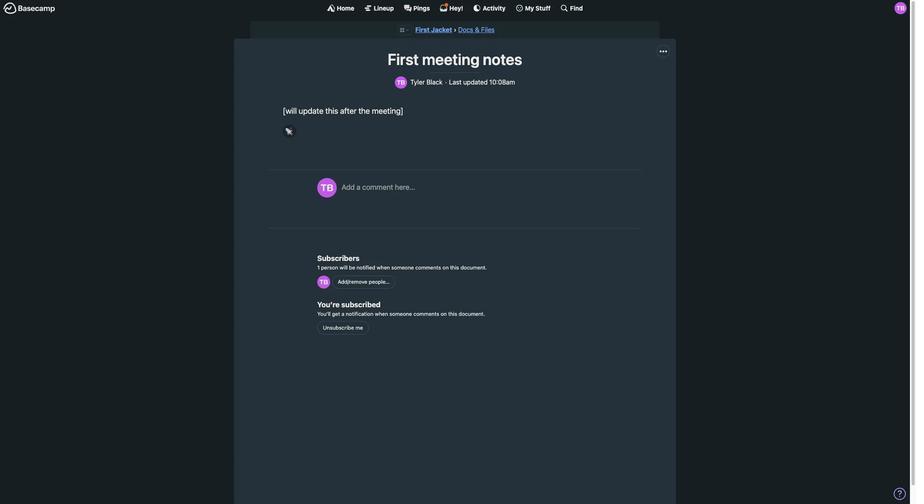 Task type: vqa. For each thing, say whether or not it's contained in the screenshot.
1's this
yes



Task type: describe. For each thing, give the bounding box(es) containing it.
comments for you're
[[414, 310, 440, 317]]

notes
[[483, 50, 523, 68]]

a inside you're subscribed you'll get a notification when someone comments on this document.
[[342, 310, 345, 317]]

update
[[299, 106, 324, 115]]

first jacket link
[[416, 26, 452, 33]]

my stuff button
[[516, 4, 551, 12]]

people…
[[369, 279, 390, 285]]

you're
[[317, 300, 340, 309]]

10:08am element
[[490, 78, 515, 86]]

[will update this after the meeting]
[[283, 106, 404, 115]]

this for subscribed
[[449, 310, 458, 317]]

the
[[359, 106, 370, 115]]

notified
[[357, 264, 376, 271]]

lineup link
[[364, 4, 394, 12]]

person
[[321, 264, 338, 271]]

10:08am
[[490, 78, 515, 86]]

find
[[570, 4, 583, 12]]

docs
[[458, 26, 474, 33]]

someone for subscribers
[[392, 264, 414, 271]]

first for first jacket
[[416, 26, 430, 33]]

activity
[[483, 4, 506, 12]]

this for 1
[[450, 264, 459, 271]]

add/remove people… link
[[332, 276, 396, 289]]

when for you're
[[375, 310, 388, 317]]

1
[[317, 264, 320, 271]]

add/remove people…
[[338, 279, 390, 285]]

here…
[[395, 183, 415, 192]]

get
[[332, 310, 340, 317]]

hey!
[[450, 4, 464, 12]]

›
[[454, 26, 457, 33]]

unsubscribe
[[323, 324, 354, 331]]

subscribers
[[317, 254, 360, 263]]

black
[[427, 78, 443, 86]]

tyler black image inside main element
[[895, 2, 907, 14]]

pings button
[[404, 4, 430, 12]]

&
[[475, 26, 480, 33]]

first meeting notes
[[388, 50, 523, 68]]

my stuff
[[525, 4, 551, 12]]

add/remove
[[338, 279, 368, 285]]

comments for subscribers
[[416, 264, 441, 271]]

0 vertical spatial this
[[326, 106, 338, 115]]

home
[[337, 4, 355, 12]]

after
[[340, 106, 357, 115]]

add
[[342, 183, 355, 192]]

comment
[[363, 183, 393, 192]]

subscribed
[[342, 300, 381, 309]]

activity link
[[473, 4, 506, 12]]

stuff
[[536, 4, 551, 12]]

unsubscribe me
[[323, 324, 363, 331]]

tyler
[[411, 78, 425, 86]]

on for you're
[[441, 310, 447, 317]]

meeting]
[[372, 106, 404, 115]]

a inside add a comment here… button
[[357, 183, 361, 192]]



Task type: locate. For each thing, give the bounding box(es) containing it.
pings
[[414, 4, 430, 12]]

1 vertical spatial first
[[388, 50, 419, 68]]

comments inside subscribers 1 person will be notified when someone comments on this document.
[[416, 264, 441, 271]]

updated
[[464, 78, 488, 86]]

on
[[443, 264, 449, 271], [441, 310, 447, 317]]

1 vertical spatial comments
[[414, 310, 440, 317]]

home link
[[327, 4, 355, 12]]

1 vertical spatial on
[[441, 310, 447, 317]]

subscribers 1 person will be notified when someone comments on this document.
[[317, 254, 487, 271]]

document. inside subscribers 1 person will be notified when someone comments on this document.
[[461, 264, 487, 271]]

tyler black
[[411, 78, 443, 86]]

document. inside you're subscribed you'll get a notification when someone comments on this document.
[[459, 310, 485, 317]]

me
[[356, 324, 363, 331]]

when inside you're subscribed you'll get a notification when someone comments on this document.
[[375, 310, 388, 317]]

› docs & files
[[454, 26, 495, 33]]

this inside subscribers 1 person will be notified when someone comments on this document.
[[450, 264, 459, 271]]

first
[[416, 26, 430, 33], [388, 50, 419, 68]]

last
[[449, 78, 462, 86]]

comments
[[416, 264, 441, 271], [414, 310, 440, 317]]

a right get
[[342, 310, 345, 317]]

1 vertical spatial when
[[375, 310, 388, 317]]

find button
[[561, 4, 583, 12]]

switch accounts image
[[3, 2, 55, 15]]

someone inside subscribers 1 person will be notified when someone comments on this document.
[[392, 264, 414, 271]]

add a comment here…
[[342, 183, 415, 192]]

comments inside you're subscribed you'll get a notification when someone comments on this document.
[[414, 310, 440, 317]]

jacket
[[431, 26, 452, 33]]

add a comment here… button
[[342, 178, 634, 215]]

when right "notification" at the bottom
[[375, 310, 388, 317]]

lineup
[[374, 4, 394, 12]]

someone for you're
[[390, 310, 412, 317]]

document. for subscribers
[[461, 264, 487, 271]]

you'll
[[317, 310, 331, 317]]

0 horizontal spatial a
[[342, 310, 345, 317]]

a right "add"
[[357, 183, 361, 192]]

be
[[349, 264, 355, 271]]

main element
[[0, 0, 911, 16]]

on for subscribers
[[443, 264, 449, 271]]

1 vertical spatial someone
[[390, 310, 412, 317]]

unsubscribe me button
[[317, 321, 369, 334]]

0 vertical spatial a
[[357, 183, 361, 192]]

2 vertical spatial this
[[449, 310, 458, 317]]

on inside you're subscribed you'll get a notification when someone comments on this document.
[[441, 310, 447, 317]]

files
[[481, 26, 495, 33]]

this inside you're subscribed you'll get a notification when someone comments on this document.
[[449, 310, 458, 317]]

someone inside you're subscribed you'll get a notification when someone comments on this document.
[[390, 310, 412, 317]]

1 vertical spatial this
[[450, 264, 459, 271]]

my
[[525, 4, 534, 12]]

someone
[[392, 264, 414, 271], [390, 310, 412, 317]]

0 vertical spatial when
[[377, 264, 390, 271]]

1 vertical spatial document.
[[459, 310, 485, 317]]

[will
[[283, 106, 297, 115]]

notification
[[346, 310, 374, 317]]

document. for you're
[[459, 310, 485, 317]]

someone right notified
[[392, 264, 414, 271]]

0 vertical spatial on
[[443, 264, 449, 271]]

first up tyler
[[388, 50, 419, 68]]

tyler black image
[[895, 2, 907, 14], [395, 76, 407, 88], [317, 178, 337, 198], [317, 275, 330, 288]]

0 vertical spatial someone
[[392, 264, 414, 271]]

meeting
[[422, 50, 480, 68]]

when for subscribers
[[377, 264, 390, 271]]

0 vertical spatial document.
[[461, 264, 487, 271]]

when inside subscribers 1 person will be notified when someone comments on this document.
[[377, 264, 390, 271]]

1 horizontal spatial a
[[357, 183, 361, 192]]

you're subscribed you'll get a notification when someone comments on this document.
[[317, 300, 485, 317]]

first jacket
[[416, 26, 452, 33]]

a
[[357, 183, 361, 192], [342, 310, 345, 317]]

docs & files link
[[458, 26, 495, 33]]

on inside subscribers 1 person will be notified when someone comments on this document.
[[443, 264, 449, 271]]

0 vertical spatial first
[[416, 26, 430, 33]]

this
[[326, 106, 338, 115], [450, 264, 459, 271], [449, 310, 458, 317]]

1 vertical spatial a
[[342, 310, 345, 317]]

will
[[340, 264, 348, 271]]

first left jacket
[[416, 26, 430, 33]]

document.
[[461, 264, 487, 271], [459, 310, 485, 317]]

first for first meeting notes
[[388, 50, 419, 68]]

someone down people…
[[390, 310, 412, 317]]

last updated 10:08am
[[449, 78, 515, 86]]

0 vertical spatial comments
[[416, 264, 441, 271]]

when up people…
[[377, 264, 390, 271]]

when
[[377, 264, 390, 271], [375, 310, 388, 317]]

hey! button
[[440, 3, 464, 12]]



